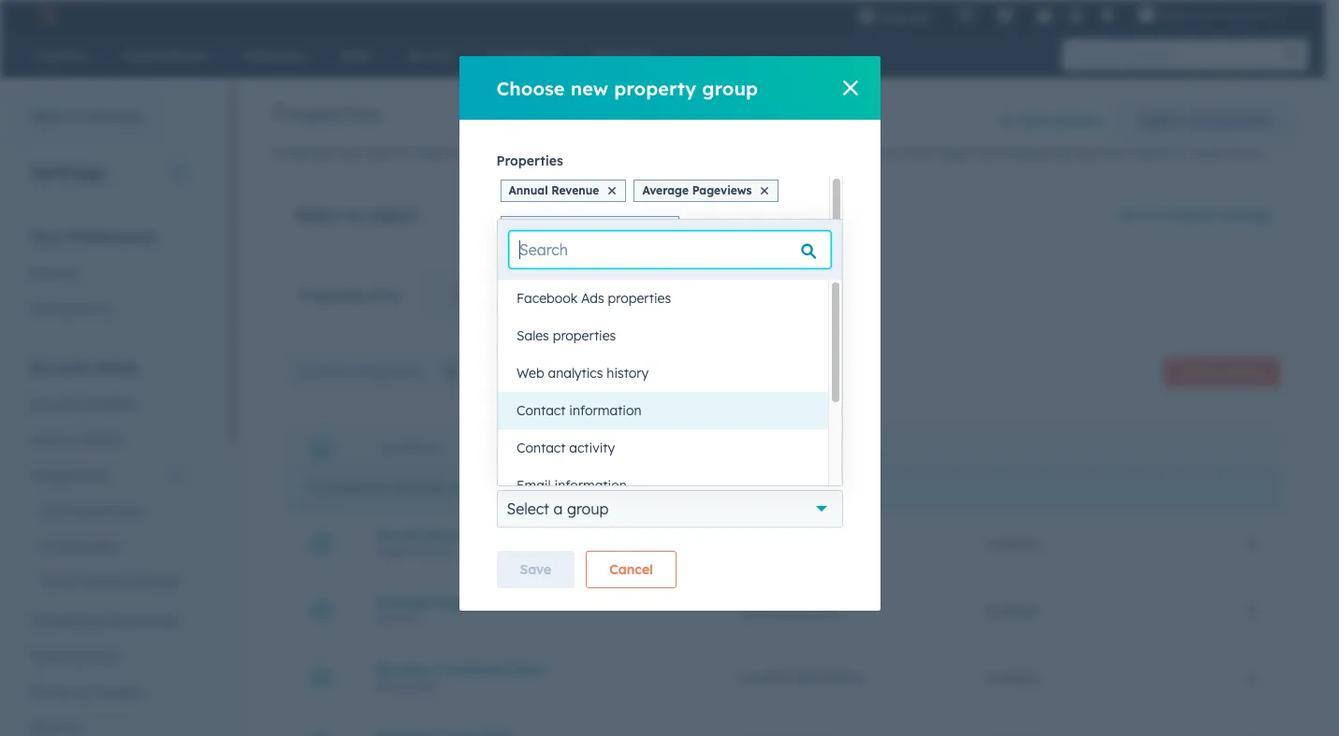Task type: describe. For each thing, give the bounding box(es) containing it.
collect
[[413, 145, 452, 162]]

line
[[412, 544, 431, 558]]

groups
[[507, 363, 553, 380]]

email information button
[[498, 467, 829, 505]]

general
[[30, 265, 78, 282]]

properties left are at the left top of the page
[[272, 145, 336, 162]]

tracking code
[[30, 649, 118, 666]]

properties inside "popup button"
[[535, 206, 607, 225]]

archived
[[552, 287, 606, 304]]

account setup
[[30, 359, 138, 377]]

revenue for annual revenue
[[552, 183, 600, 198]]

annual revenue
[[509, 183, 600, 198]]

might
[[937, 145, 973, 162]]

web analytics history
[[517, 365, 649, 382]]

apps for private apps
[[88, 538, 120, 555]]

data quality
[[1019, 112, 1104, 129]]

sales inside button
[[517, 328, 549, 345]]

property inside "button"
[[1219, 365, 1265, 379]]

Search HubSpot search field
[[1063, 39, 1292, 71]]

email information
[[517, 477, 627, 494]]

preferences
[[69, 227, 157, 246]]

became for became a sales qualified lead date
[[509, 293, 554, 307]]

search image
[[1286, 49, 1299, 62]]

web analytics history button
[[498, 355, 829, 392]]

contact properties button
[[464, 197, 700, 234]]

defaults
[[84, 396, 136, 413]]

became a subscriber date
[[509, 330, 659, 344]]

properties inside choose new property group dialog
[[497, 153, 563, 169]]

notifications image
[[1100, 8, 1116, 25]]

export all properties button
[[1116, 102, 1296, 139]]

group for select a group
[[567, 500, 609, 519]]

users & teams
[[30, 432, 121, 448]]

opportunity
[[575, 403, 644, 417]]

close image for annual revenue
[[609, 187, 616, 195]]

service
[[79, 574, 125, 591]]

select inside tab panel
[[450, 480, 490, 496]]

sales properties inside button
[[517, 328, 616, 345]]

connected apps
[[41, 503, 143, 520]]

selected.
[[393, 480, 447, 496]]

hubspot for date
[[984, 670, 1039, 687]]

private
[[41, 538, 85, 555]]

save button
[[497, 551, 575, 589]]

became an opportunity date
[[509, 403, 674, 417]]

an for opportunity
[[557, 403, 572, 417]]

contact properties
[[475, 206, 607, 225]]

in
[[715, 145, 726, 162]]

and
[[456, 145, 480, 162]]

tab list containing properties (171)
[[272, 272, 721, 319]]

to right used on the left of the page
[[396, 145, 409, 162]]

settings link
[[1065, 5, 1088, 25]]

hubspot image
[[34, 4, 56, 26]]

properties.
[[539, 480, 610, 496]]

became for became a customer date
[[509, 220, 554, 234]]

tracking
[[30, 649, 82, 666]]

private apps link
[[19, 529, 196, 565]]

add to group
[[481, 440, 567, 457]]

back to contacts link
[[0, 99, 155, 137]]

(0)
[[676, 287, 694, 304]]

all groups
[[487, 363, 553, 380]]

web
[[517, 365, 544, 382]]

all groups button
[[475, 353, 578, 390]]

marketplace
[[30, 613, 107, 630]]

became a customer date date picker
[[376, 661, 543, 693]]

email for email information
[[517, 477, 551, 494]]

contact inside "popup button"
[[475, 206, 531, 225]]

0 vertical spatial lead
[[1190, 145, 1221, 162]]

became for became a marketing qualified lead date
[[509, 257, 554, 271]]

quality
[[1055, 112, 1104, 129]]

account setup element
[[19, 358, 196, 737]]

data quality button
[[981, 102, 1105, 139]]

privacy & consent link
[[19, 675, 196, 711]]

picker
[[405, 679, 437, 693]]

contact activity button
[[498, 430, 829, 467]]

properties are used to collect and store information about your records in hubspot. for example, a contact might have properties like first name or lead status.
[[272, 145, 1267, 162]]

contact activity
[[517, 440, 615, 457]]

marketplaces image
[[997, 8, 1014, 25]]

new
[[571, 76, 609, 100]]

your preferences
[[30, 227, 157, 246]]

email service provider
[[41, 574, 180, 591]]

create
[[1181, 365, 1216, 379]]

apoptosis
[[1159, 7, 1217, 22]]

lead for became a sales qualified lead date
[[656, 293, 684, 307]]

171
[[514, 480, 535, 496]]

connected
[[41, 503, 108, 520]]

calling icon image
[[958, 7, 975, 24]]

close image for average pageviews
[[762, 187, 769, 195]]

single-
[[376, 544, 412, 558]]

contact information for became a customer date
[[741, 670, 866, 687]]

menu containing apoptosis studios 2
[[846, 0, 1303, 30]]

types
[[644, 363, 680, 380]]

consent
[[92, 684, 142, 701]]

customer for became a customer date
[[568, 220, 622, 234]]

0 vertical spatial close image
[[843, 81, 858, 95]]

2 vertical spatial sales
[[741, 602, 774, 619]]

properties up are at the left top of the page
[[272, 99, 381, 127]]

sales inside choose new property group dialog
[[568, 293, 598, 307]]

or
[[1173, 145, 1186, 162]]

your
[[635, 145, 662, 162]]

customer for became a customer date date picker
[[445, 661, 508, 678]]

10 for 10 properties selected. select all 171 properties.
[[308, 480, 322, 496]]

settings
[[1221, 207, 1272, 224]]

all for all field types
[[590, 363, 607, 380]]

groups inside groups link
[[454, 287, 499, 304]]

marketplace downloads
[[30, 613, 179, 630]]

other
[[575, 439, 607, 453]]

a for became a customer date
[[557, 220, 565, 234]]

hubspot.
[[730, 145, 787, 162]]

became a customer date button
[[376, 661, 696, 678]]

to for back to contacts
[[68, 109, 81, 125]]

about
[[594, 145, 631, 162]]

0 vertical spatial group
[[702, 76, 758, 100]]

2 0 from the top
[[1249, 602, 1257, 619]]

average for average pageviews
[[643, 183, 689, 198]]

like
[[1077, 145, 1098, 162]]

go to contacts settings
[[1121, 207, 1272, 224]]

used
[[363, 145, 393, 162]]

users
[[30, 432, 65, 448]]

users & teams link
[[19, 422, 196, 458]]

apoptosis studios 2 button
[[1128, 0, 1301, 30]]

group for add to group
[[528, 440, 567, 457]]

a left contact
[[874, 145, 883, 162]]

export
[[1139, 112, 1182, 129]]

private apps
[[41, 538, 120, 555]]

annual revenue button
[[376, 527, 696, 543]]

facebook
[[517, 290, 578, 307]]



Task type: vqa. For each thing, say whether or not it's contained in the screenshot.
library
no



Task type: locate. For each thing, give the bounding box(es) containing it.
0 horizontal spatial 10
[[308, 480, 322, 496]]

1 vertical spatial group
[[528, 440, 567, 457]]

groups link
[[427, 273, 525, 318]]

0 horizontal spatial sales
[[517, 328, 549, 345]]

1 horizontal spatial 10
[[380, 442, 392, 456]]

average pageviews button
[[376, 594, 696, 611]]

information
[[518, 145, 591, 162], [569, 403, 642, 419], [555, 477, 627, 494], [794, 535, 866, 552], [794, 670, 866, 687]]

customer down average pageviews number
[[445, 661, 508, 678]]

10 selected
[[380, 442, 439, 456]]

all inside popup button
[[590, 363, 607, 380]]

tara schultz image
[[1139, 7, 1156, 23]]

1 horizontal spatial close image
[[762, 187, 769, 195]]

select an object:
[[296, 206, 419, 225]]

annual up the contact properties
[[509, 183, 548, 198]]

properties
[[272, 99, 381, 127], [272, 145, 336, 162], [497, 153, 563, 169], [300, 287, 366, 304], [609, 287, 673, 304]]

all for all groups
[[487, 363, 503, 380]]

& for privacy
[[79, 684, 88, 701]]

date
[[625, 220, 652, 234], [715, 257, 742, 271], [688, 293, 714, 307], [632, 330, 659, 344], [637, 366, 664, 380], [648, 403, 674, 417], [663, 439, 690, 453], [512, 661, 543, 678], [376, 679, 402, 693]]

2 vertical spatial hubspot
[[984, 670, 1039, 687]]

revenue up text
[[426, 527, 482, 543]]

upgrade image
[[859, 8, 876, 25]]

apps for connected apps
[[111, 503, 143, 520]]

property inside dialog
[[614, 76, 697, 100]]

are
[[339, 145, 359, 162]]

properties inside button
[[608, 290, 671, 307]]

contact information
[[517, 403, 642, 419], [741, 535, 866, 552], [741, 670, 866, 687]]

0 horizontal spatial select
[[296, 206, 341, 225]]

annual up single-
[[376, 527, 422, 543]]

store
[[484, 145, 515, 162]]

settings image
[[1068, 8, 1085, 25]]

sales
[[568, 293, 598, 307], [517, 328, 549, 345], [741, 602, 774, 619]]

back to contacts
[[31, 109, 143, 125]]

search search field up (0)
[[509, 231, 831, 269]]

account up users
[[30, 396, 80, 413]]

0 horizontal spatial &
[[68, 432, 78, 448]]

0 vertical spatial close image
[[609, 187, 616, 195]]

marketplaces button
[[986, 0, 1026, 30]]

close image for became a customer date
[[662, 224, 669, 231]]

2 horizontal spatial close image
[[843, 81, 858, 95]]

0 horizontal spatial all
[[494, 480, 510, 496]]

1 vertical spatial select
[[450, 480, 490, 496]]

apps
[[111, 503, 143, 520], [88, 538, 120, 555]]

0 vertical spatial revenue
[[552, 183, 600, 198]]

1 vertical spatial apps
[[88, 538, 120, 555]]

select down select all 171 properties. button
[[507, 500, 550, 519]]

integrations button
[[19, 458, 196, 493]]

average up number
[[376, 594, 430, 611]]

contacts
[[85, 109, 143, 125]]

1 horizontal spatial average
[[643, 183, 689, 198]]

all left field
[[590, 363, 607, 380]]

group left other
[[528, 440, 567, 457]]

all left the 171
[[494, 480, 510, 496]]

1 horizontal spatial revenue
[[552, 183, 600, 198]]

1 vertical spatial property
[[1219, 365, 1265, 379]]

account for account defaults
[[30, 396, 80, 413]]

privacy
[[30, 684, 75, 701]]

group up in
[[702, 76, 758, 100]]

status.
[[1224, 145, 1267, 162]]

tab list
[[272, 272, 721, 319]]

select down are at the left top of the page
[[296, 206, 341, 225]]

properties up annual revenue
[[497, 153, 563, 169]]

properties
[[1206, 112, 1272, 129], [1010, 145, 1073, 162], [535, 206, 607, 225], [608, 290, 671, 307], [553, 328, 616, 345], [326, 480, 389, 496], [777, 602, 841, 619]]

an for object:
[[346, 206, 365, 225]]

became for became an other lifecycle date
[[509, 439, 554, 453]]

became for became an evangelist date
[[509, 366, 554, 380]]

export all properties
[[1139, 112, 1272, 129]]

general link
[[19, 256, 196, 291]]

0 horizontal spatial property
[[614, 76, 697, 100]]

apps up the private apps link at the bottom left of page
[[111, 503, 143, 520]]

tracking code link
[[19, 639, 196, 675]]

contact information for annual revenue
[[741, 535, 866, 552]]

0 horizontal spatial customer
[[445, 661, 508, 678]]

to right back
[[68, 109, 81, 125]]

contact information inside button
[[517, 403, 642, 419]]

lead up (0)
[[684, 257, 712, 271]]

an left other
[[557, 439, 572, 453]]

1 vertical spatial annual
[[376, 527, 422, 543]]

2 account from the top
[[30, 396, 80, 413]]

0 vertical spatial apps
[[111, 503, 143, 520]]

a for became a subscriber date
[[557, 330, 565, 344]]

a down 'properties.'
[[554, 500, 563, 519]]

average pageviews
[[643, 183, 752, 198]]

pageviews inside choose new property group dialog
[[692, 183, 752, 198]]

1 vertical spatial sales properties
[[741, 602, 841, 619]]

1 all from the left
[[487, 363, 503, 380]]

annual inside choose new property group dialog
[[509, 183, 548, 198]]

2 all from the left
[[590, 363, 607, 380]]

average down your
[[643, 183, 689, 198]]

all left groups
[[487, 363, 503, 380]]

email up "select a group"
[[517, 477, 551, 494]]

downloads
[[110, 613, 179, 630]]

email for email service provider
[[41, 574, 75, 591]]

1 0 from the top
[[1249, 535, 1257, 552]]

archived properties (0) link
[[525, 273, 720, 318]]

1 vertical spatial groups
[[497, 467, 543, 484]]

to inside tab panel
[[511, 440, 524, 457]]

1 horizontal spatial close image
[[752, 260, 759, 268]]

1 vertical spatial contact information
[[741, 535, 866, 552]]

2 vertical spatial lead
[[656, 293, 684, 307]]

average for average pageviews number
[[376, 594, 430, 611]]

lead up sales properties button
[[656, 293, 684, 307]]

sales properties button
[[498, 317, 829, 355]]

1 horizontal spatial email
[[517, 477, 551, 494]]

select inside popup button
[[507, 500, 550, 519]]

0 vertical spatial qualified
[[629, 257, 681, 271]]

0 vertical spatial property
[[614, 76, 697, 100]]

1 horizontal spatial property
[[1219, 365, 1265, 379]]

1 vertical spatial sales
[[517, 328, 549, 345]]

1 horizontal spatial select
[[450, 480, 490, 496]]

0 vertical spatial groups
[[454, 287, 499, 304]]

10 properties selected. select all 171 properties.
[[308, 480, 610, 496]]

property right the create on the right
[[1219, 365, 1265, 379]]

1 horizontal spatial search search field
[[509, 231, 831, 269]]

1 horizontal spatial &
[[79, 684, 88, 701]]

choose
[[497, 76, 565, 100]]

annual for annual revenue single-line text
[[376, 527, 422, 543]]

1 horizontal spatial all
[[1186, 112, 1202, 129]]

add to group button
[[461, 440, 567, 457]]

all
[[487, 363, 503, 380], [590, 363, 607, 380]]

1 horizontal spatial customer
[[568, 220, 622, 234]]

contacts
[[1161, 207, 1217, 224]]

close image up example,
[[843, 81, 858, 95]]

became a customer date
[[509, 220, 652, 234]]

revenue up became a customer date
[[552, 183, 600, 198]]

email inside button
[[517, 477, 551, 494]]

facebook ads properties button
[[498, 280, 829, 317]]

menu item
[[945, 0, 949, 30]]

Search search field
[[509, 231, 831, 269], [287, 353, 475, 390]]

select for select an object:
[[296, 206, 341, 225]]

an left object:
[[346, 206, 365, 225]]

all field types
[[590, 363, 680, 380]]

1 vertical spatial 10
[[308, 480, 322, 496]]

annual
[[509, 183, 548, 198], [376, 527, 422, 543]]

go
[[1121, 207, 1139, 224]]

hubspot for line
[[984, 535, 1039, 552]]

qualified for sales
[[601, 293, 653, 307]]

0 vertical spatial &
[[68, 432, 78, 448]]

close image down "average pageviews"
[[752, 260, 759, 268]]

customer inside choose new property group dialog
[[568, 220, 622, 234]]

cancel button
[[586, 551, 677, 589]]

groups down add to group
[[497, 467, 543, 484]]

tab panel containing all groups
[[272, 318, 1296, 737]]

an for evangelist
[[557, 366, 572, 380]]

0 vertical spatial average
[[643, 183, 689, 198]]

activity
[[569, 440, 615, 457]]

customer up marketing
[[568, 220, 622, 234]]

a left marketing
[[557, 257, 565, 271]]

0 horizontal spatial pageviews
[[434, 594, 504, 611]]

1 vertical spatial lead
[[684, 257, 712, 271]]

0 vertical spatial account
[[30, 359, 90, 377]]

select down add
[[450, 480, 490, 496]]

privacy & consent
[[30, 684, 142, 701]]

code
[[86, 649, 118, 666]]

annual revenue single-line text
[[376, 527, 482, 558]]

email down private
[[41, 574, 75, 591]]

became for became a subscriber date
[[509, 330, 554, 344]]

1 vertical spatial &
[[79, 684, 88, 701]]

group inside select a group popup button
[[567, 500, 609, 519]]

pageviews for average pageviews
[[692, 183, 752, 198]]

all inside popup button
[[487, 363, 503, 380]]

notifications
[[30, 301, 110, 317]]

a for select a group
[[554, 500, 563, 519]]

first
[[1101, 145, 1128, 162]]

revenue for annual revenue single-line text
[[426, 527, 482, 543]]

menu
[[846, 0, 1303, 30]]

0 for line
[[1249, 535, 1257, 552]]

account defaults link
[[19, 387, 196, 422]]

0 vertical spatial contact information
[[517, 403, 642, 419]]

records
[[666, 145, 712, 162]]

all inside button
[[1186, 112, 1202, 129]]

close image for became a marketing qualified lead date
[[752, 260, 759, 268]]

pageviews inside average pageviews number
[[434, 594, 504, 611]]

search button
[[1277, 39, 1309, 71]]

account up account defaults
[[30, 359, 90, 377]]

3 hubspot from the top
[[984, 670, 1039, 687]]

qualified for marketing
[[629, 257, 681, 271]]

0 for date
[[1249, 670, 1257, 687]]

0 vertical spatial all
[[1186, 112, 1202, 129]]

1 vertical spatial average
[[376, 594, 430, 611]]

pageviews down in
[[692, 183, 752, 198]]

1 vertical spatial pageviews
[[434, 594, 504, 611]]

a for became a sales qualified lead date
[[557, 293, 565, 307]]

2 horizontal spatial select
[[507, 500, 550, 519]]

list box
[[498, 280, 843, 505]]

0
[[1249, 535, 1257, 552], [1249, 602, 1257, 619], [1249, 670, 1257, 687]]

0 vertical spatial 10
[[380, 442, 392, 456]]

an for other
[[557, 439, 572, 453]]

a left "ads"
[[557, 293, 565, 307]]

lead right the or
[[1190, 145, 1221, 162]]

0 horizontal spatial email
[[41, 574, 75, 591]]

2
[[1267, 7, 1273, 22]]

1 vertical spatial email
[[41, 574, 75, 591]]

select for select a group
[[507, 500, 550, 519]]

search search field down "(171)"
[[287, 353, 475, 390]]

0 vertical spatial customer
[[568, 220, 622, 234]]

group down 'properties.'
[[567, 500, 609, 519]]

0 vertical spatial sales
[[568, 293, 598, 307]]

a inside became a customer date date picker
[[432, 661, 441, 678]]

tab panel
[[272, 318, 1296, 737]]

0 vertical spatial sales properties
[[517, 328, 616, 345]]

all field types button
[[578, 353, 705, 390]]

close image down the about
[[609, 187, 616, 195]]

0 vertical spatial annual
[[509, 183, 548, 198]]

list box containing facebook ads properties
[[498, 280, 843, 505]]

to for go to contacts settings
[[1143, 207, 1157, 224]]

groups
[[454, 287, 499, 304], [497, 467, 543, 484]]

groups left facebook
[[454, 287, 499, 304]]

pageviews for average pageviews number
[[434, 594, 504, 611]]

average inside average pageviews number
[[376, 594, 430, 611]]

close image
[[609, 187, 616, 195], [752, 260, 759, 268]]

to for add to group
[[511, 440, 524, 457]]

0 vertical spatial pageviews
[[692, 183, 752, 198]]

a up the picker
[[432, 661, 441, 678]]

to right add
[[511, 440, 524, 457]]

1 vertical spatial close image
[[752, 260, 759, 268]]

annual for annual revenue
[[509, 183, 548, 198]]

1 vertical spatial customer
[[445, 661, 508, 678]]

average
[[643, 183, 689, 198], [376, 594, 430, 611]]

a down annual revenue
[[557, 220, 565, 234]]

groups inside choose new property group dialog
[[497, 467, 543, 484]]

2 vertical spatial select
[[507, 500, 550, 519]]

contact
[[475, 206, 531, 225], [517, 403, 566, 419], [517, 440, 566, 457], [741, 535, 790, 552], [741, 670, 790, 687]]

selected
[[395, 442, 439, 456]]

account defaults
[[30, 396, 136, 413]]

10 for 10 selected
[[380, 442, 392, 456]]

revenue inside annual revenue single-line text
[[426, 527, 482, 543]]

2 horizontal spatial sales
[[741, 602, 774, 619]]

0 vertical spatial search search field
[[509, 231, 831, 269]]

0 horizontal spatial search search field
[[287, 353, 475, 390]]

close image down 'properties are used to collect and store information about your records in hubspot. for example, a contact might have properties like first name or lead status.'
[[762, 187, 769, 195]]

an down analytics
[[557, 403, 572, 417]]

0 horizontal spatial close image
[[609, 187, 616, 195]]

help image
[[1037, 8, 1054, 25]]

1 horizontal spatial all
[[590, 363, 607, 380]]

0 vertical spatial hubspot
[[984, 535, 1039, 552]]

property right new
[[614, 76, 697, 100]]

all right export
[[1186, 112, 1202, 129]]

your preferences element
[[19, 227, 196, 327]]

annual inside annual revenue single-line text
[[376, 527, 422, 543]]

email inside account setup element
[[41, 574, 75, 591]]

property
[[614, 76, 697, 100], [1219, 365, 1265, 379]]

0 horizontal spatial revenue
[[426, 527, 482, 543]]

close image
[[843, 81, 858, 95], [762, 187, 769, 195], [662, 224, 669, 231]]

3 0 from the top
[[1249, 670, 1257, 687]]

a left subscriber
[[557, 330, 565, 344]]

create property button
[[1165, 358, 1281, 388]]

help button
[[1029, 0, 1061, 30]]

2 vertical spatial close image
[[662, 224, 669, 231]]

settings
[[30, 160, 106, 183]]

notifications button
[[1092, 0, 1124, 30]]

choose new property group dialog
[[459, 56, 880, 611]]

1 vertical spatial close image
[[762, 187, 769, 195]]

average pageviews number
[[376, 594, 504, 626]]

0 horizontal spatial close image
[[662, 224, 669, 231]]

an right web
[[557, 366, 572, 380]]

a inside popup button
[[554, 500, 563, 519]]

pageviews down text
[[434, 594, 504, 611]]

1 vertical spatial 0
[[1249, 602, 1257, 619]]

have
[[977, 145, 1006, 162]]

all inside tab panel
[[494, 480, 510, 496]]

save
[[520, 562, 552, 579]]

0 vertical spatial 0
[[1249, 535, 1257, 552]]

properties left "(171)"
[[300, 287, 366, 304]]

hubspot
[[984, 535, 1039, 552], [984, 602, 1039, 619], [984, 670, 1039, 687]]

a for became a marketing qualified lead date
[[557, 257, 565, 271]]

became inside became a customer date date picker
[[376, 661, 428, 678]]

became for became a customer date date picker
[[376, 661, 428, 678]]

a
[[874, 145, 883, 162], [557, 220, 565, 234], [557, 257, 565, 271], [557, 293, 565, 307], [557, 330, 565, 344], [554, 500, 563, 519], [432, 661, 441, 678]]

lead for became a marketing qualified lead date
[[684, 257, 712, 271]]

1 vertical spatial revenue
[[426, 527, 482, 543]]

properties down became a marketing qualified lead date
[[609, 287, 673, 304]]

contact
[[886, 145, 933, 162]]

upgrade
[[879, 9, 932, 24]]

0 horizontal spatial average
[[376, 594, 430, 611]]

0 horizontal spatial annual
[[376, 527, 422, 543]]

select
[[296, 206, 341, 225], [450, 480, 490, 496], [507, 500, 550, 519]]

account for account setup
[[30, 359, 90, 377]]

1 vertical spatial hubspot
[[984, 602, 1039, 619]]

customer inside became a customer date date picker
[[445, 661, 508, 678]]

close image down "average pageviews"
[[662, 224, 669, 231]]

choose new property group
[[497, 76, 758, 100]]

& for users
[[68, 432, 78, 448]]

revenue inside choose new property group dialog
[[552, 183, 600, 198]]

average inside choose new property group dialog
[[643, 183, 689, 198]]

1 horizontal spatial sales properties
[[741, 602, 841, 619]]

2 vertical spatial 0
[[1249, 670, 1257, 687]]

apps up service
[[88, 538, 120, 555]]

became an other lifecycle date
[[509, 439, 690, 453]]

1 vertical spatial search search field
[[287, 353, 475, 390]]

1 vertical spatial account
[[30, 396, 80, 413]]

& right privacy
[[79, 684, 88, 701]]

1 account from the top
[[30, 359, 90, 377]]

1 horizontal spatial pageviews
[[692, 183, 752, 198]]

to right the go
[[1143, 207, 1157, 224]]

1 vertical spatial all
[[494, 480, 510, 496]]

2 vertical spatial contact information
[[741, 670, 866, 687]]

0 vertical spatial email
[[517, 477, 551, 494]]

2 hubspot from the top
[[984, 602, 1039, 619]]

a for became a customer date date picker
[[432, 661, 441, 678]]

1 horizontal spatial annual
[[509, 183, 548, 198]]

2 vertical spatial group
[[567, 500, 609, 519]]

1 horizontal spatial sales
[[568, 293, 598, 307]]

became for became an opportunity date
[[509, 403, 554, 417]]

1 vertical spatial qualified
[[601, 293, 653, 307]]

0 vertical spatial select
[[296, 206, 341, 225]]

your
[[30, 227, 64, 246]]

0 horizontal spatial sales properties
[[517, 328, 616, 345]]

& right users
[[68, 432, 78, 448]]

0 horizontal spatial all
[[487, 363, 503, 380]]

add
[[481, 440, 507, 457]]

1 hubspot from the top
[[984, 535, 1039, 552]]



